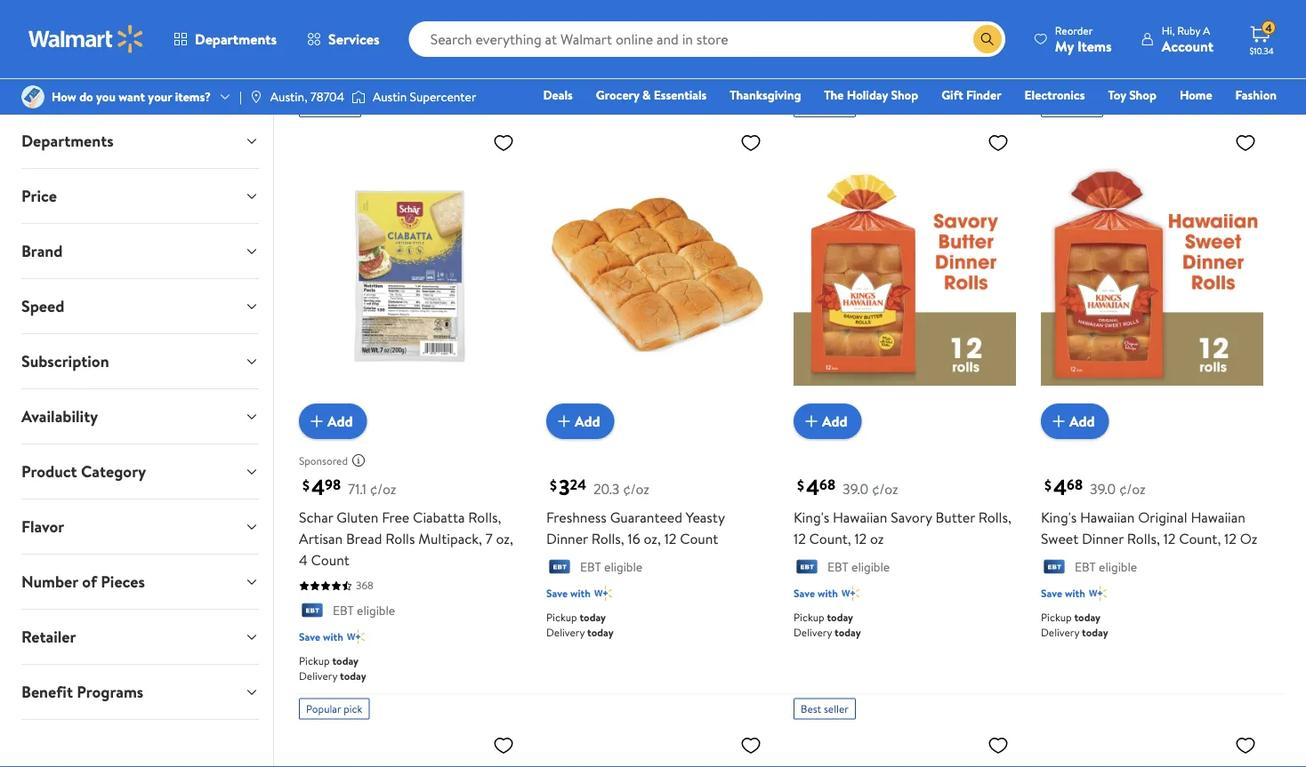 Task type: describe. For each thing, give the bounding box(es) containing it.
product category tab
[[7, 445, 273, 499]]

2 12 from the left
[[794, 529, 806, 549]]

multipack,
[[418, 529, 482, 549]]

subscription button
[[7, 335, 273, 389]]

one debit link
[[1132, 110, 1209, 129]]

$ for $ 4 68 39.0 ¢/oz king's hawaiian savory butter rolls, 12 count, 12 oz
[[797, 476, 804, 495]]

368
[[356, 578, 374, 593]]

best for schar gluten free ciabatta rolls, artisan bread rolls multipack, 7 oz, 4 count
[[306, 99, 327, 114]]

add to favorites list, marketside brioche slider rolls, 16.9 oz, 12 count image
[[740, 734, 762, 757]]

oz, inside $ 4 98 71.1 ¢/oz schar gluten free ciabatta rolls, artisan bread rolls multipack, 7 oz, 4 count
[[496, 529, 513, 549]]

product
[[21, 461, 77, 483]]

add to favorites list, schar gluten free ciabatta rolls, artisan bread rolls multipack, 7 oz, 4 count image
[[493, 132, 514, 154]]

when
[[330, 73, 363, 93]]

purchased
[[367, 73, 430, 93]]

speed
[[21, 295, 64, 318]]

pick
[[344, 702, 362, 717]]

benefit programs button
[[7, 666, 273, 720]]

speed tab
[[7, 279, 273, 334]]

add to favorites list, king's hawaiian original hawaiian sweet dinner rolls, 12 count, 12 oz image
[[1235, 132, 1256, 154]]

of
[[82, 571, 97, 593]]

add for $ 4 68 39.0 ¢/oz king's hawaiian savory butter rolls, 12 count, 12 oz
[[822, 412, 848, 431]]

98
[[325, 475, 341, 495]]

$ for $ 4 98 71.1 ¢/oz schar gluten free ciabatta rolls, artisan bread rolls multipack, 7 oz, 4 count
[[303, 476, 310, 495]]

price tab
[[7, 169, 273, 223]]

marketside brioche slider rolls, 16.9 oz, 12 count image
[[546, 727, 769, 768]]

toy shop
[[1108, 86, 1157, 104]]

with for $ 3 24 20.3 ¢/oz freshness guaranteed yeasty dinner rolls, 16 oz, 12 count
[[570, 586, 591, 601]]

schar gluten free ciabatta rolls, artisan bread rolls multipack, 7 oz, 4 count image
[[299, 125, 521, 425]]

count inside $ 3 24 20.3 ¢/oz freshness guaranteed yeasty dinner rolls, 16 oz, 12 count
[[680, 529, 718, 549]]

rolls, for $ 4 98 71.1 ¢/oz schar gluten free ciabatta rolls, artisan bread rolls multipack, 7 oz, 4 count
[[468, 508, 501, 528]]

subscription tab
[[7, 335, 273, 389]]

add to cart image for $ 4 68 39.0 ¢/oz king's hawaiian original hawaiian sweet dinner rolls, 12 count, 12 oz
[[1048, 411, 1069, 432]]

ebt eligible for $ 3 24 20.3 ¢/oz freshness guaranteed yeasty dinner rolls, 16 oz, 12 count
[[580, 559, 643, 576]]

$ for $ 3 24 20.3 ¢/oz freshness guaranteed yeasty dinner rolls, 16 oz, 12 count
[[550, 476, 557, 495]]

yeasty
[[686, 508, 725, 528]]

one
[[1140, 111, 1167, 129]]

thanksgiving link
[[722, 85, 809, 105]]

eligible for $ 4 68 39.0 ¢/oz king's hawaiian original hawaiian sweet dinner rolls, 12 count, 12 oz
[[1099, 559, 1137, 576]]

pickup today delivery today for $ 3 24 20.3 ¢/oz freshness guaranteed yeasty dinner rolls, 16 oz, 12 count
[[546, 610, 614, 640]]

1 add button from the left
[[299, 404, 367, 440]]

ebt for $ 3 24 20.3 ¢/oz freshness guaranteed yeasty dinner rolls, 16 oz, 12 count
[[580, 559, 601, 576]]

$ 3 24 20.3 ¢/oz freshness guaranteed yeasty dinner rolls, 16 oz, 12 count
[[546, 472, 725, 549]]

3 hawaiian from the left
[[1191, 508, 1246, 528]]

hawaiian for $ 4 68 39.0 ¢/oz king's hawaiian savory butter rolls, 12 count, 12 oz
[[833, 508, 887, 528]]

holiday
[[847, 86, 888, 104]]

deals link
[[535, 85, 581, 105]]

sort and filter section element
[[0, 0, 1306, 14]]

bread
[[346, 529, 382, 549]]

number of pieces button
[[7, 555, 273, 609]]

ebt eligible down the 368
[[333, 602, 395, 620]]

&
[[642, 86, 651, 104]]

home
[[1180, 86, 1212, 104]]

$ for $ 4 68 39.0 ¢/oz king's hawaiian original hawaiian sweet dinner rolls, 12 count, 12 oz
[[1045, 476, 1052, 495]]

fashion registry
[[1072, 86, 1277, 129]]

how
[[52, 88, 76, 105]]

|
[[239, 88, 242, 105]]

1 vertical spatial departments button
[[7, 114, 273, 168]]

rolls, for $ 4 68 39.0 ¢/oz king's hawaiian savory butter rolls, 12 count, 12 oz
[[979, 508, 1011, 528]]

68 for $ 4 68 39.0 ¢/oz king's hawaiian original hawaiian sweet dinner rolls, 12 count, 12 oz
[[1067, 475, 1083, 495]]

flavor tab
[[7, 500, 273, 554]]

save with up popular
[[299, 630, 343, 645]]

seller for king's hawaiian original hawaiian sweet dinner rolls, 12 count, 12 oz
[[1071, 99, 1096, 114]]

ciabatta
[[413, 508, 465, 528]]

ebt for $ 4 68 39.0 ¢/oz king's hawaiian original hawaiian sweet dinner rolls, 12 count, 12 oz
[[1075, 559, 1096, 576]]

freshness guaranteed hard rolls, 16 oz, 12 count image
[[1041, 727, 1263, 768]]

delivery for $ 4 68 39.0 ¢/oz king's hawaiian savory butter rolls, 12 count, 12 oz
[[794, 625, 832, 640]]

hawaiian for $ 4 68 39.0 ¢/oz king's hawaiian original hawaiian sweet dinner rolls, 12 count, 12 oz
[[1080, 508, 1135, 528]]

grocery & essentials link
[[588, 85, 715, 105]]

toy
[[1108, 86, 1126, 104]]

hi,
[[1162, 23, 1175, 38]]

supercenter
[[410, 88, 476, 105]]

with for $ 4 68 39.0 ¢/oz king's hawaiian savory butter rolls, 12 count, 12 oz
[[818, 586, 838, 601]]

fashion
[[1235, 86, 1277, 104]]

ebt down bread
[[333, 602, 354, 620]]

king's hawaiian original hawaiian sweet dinner rolls, 24 count, 24 oz image
[[299, 727, 521, 768]]

7
[[485, 529, 493, 549]]

78704
[[310, 88, 344, 105]]

walmart image
[[28, 25, 144, 53]]

(32)
[[453, 39, 478, 59]]

retailer tab
[[7, 610, 273, 665]]

delivery for $ 4 68 39.0 ¢/oz king's hawaiian original hawaiian sweet dinner rolls, 12 count, 12 oz
[[1041, 625, 1079, 640]]

reorder my items
[[1055, 23, 1112, 56]]

eligible for $ 3 24 20.3 ¢/oz freshness guaranteed yeasty dinner rolls, 16 oz, 12 count
[[604, 559, 643, 576]]

12 for $ 3 24 20.3 ¢/oz freshness guaranteed yeasty dinner rolls, 16 oz, 12 count
[[664, 529, 677, 549]]

0 vertical spatial departments button
[[158, 18, 292, 61]]

grocery & essentials
[[596, 86, 707, 104]]

0 horizontal spatial dinner
[[295, 35, 348, 60]]

registry
[[1072, 111, 1117, 129]]

save up popular
[[299, 630, 320, 645]]

¢/oz for $ 4 68 39.0 ¢/oz king's hawaiian savory butter rolls, 12 count, 12 oz
[[872, 480, 898, 499]]

12 for $ 4 68 39.0 ¢/oz king's hawaiian original hawaiian sweet dinner rolls, 12 count, 12 oz
[[1163, 529, 1176, 549]]

gift finder link
[[933, 85, 1009, 105]]

austin
[[373, 88, 407, 105]]

71.1
[[348, 480, 366, 499]]

gift
[[941, 86, 963, 104]]

artisan
[[299, 529, 343, 549]]

walmart plus image for 3
[[594, 585, 612, 603]]

walmart+
[[1224, 111, 1277, 129]]

guaranteed
[[610, 508, 682, 528]]

product category button
[[7, 445, 273, 499]]

number of pieces
[[21, 571, 145, 593]]

original
[[1138, 508, 1187, 528]]

freshness guaranteed yeasty dinner rolls, 16 oz, 12 count image
[[546, 125, 769, 425]]

rolls, inside $ 4 68 39.0 ¢/oz king's hawaiian original hawaiian sweet dinner rolls, 12 count, 12 oz
[[1127, 529, 1160, 549]]

king's for $ 4 68 39.0 ¢/oz king's hawaiian original hawaiian sweet dinner rolls, 12 count, 12 oz
[[1041, 508, 1077, 528]]

services button
[[292, 18, 395, 61]]

price when purchased online
[[295, 73, 471, 93]]

free
[[382, 508, 409, 528]]

king's for $ 4 68 39.0 ¢/oz king's hawaiian savory butter rolls, 12 count, 12 oz
[[794, 508, 829, 528]]

do
[[79, 88, 93, 105]]

number of pieces tab
[[7, 555, 273, 609]]

save with for $ 4 68 39.0 ¢/oz king's hawaiian original hawaiian sweet dinner rolls, 12 count, 12 oz
[[1041, 586, 1085, 601]]

24
[[570, 475, 586, 495]]

dinner rolls in rolls (32)
[[295, 35, 478, 60]]

add for $ 4 68 39.0 ¢/oz king's hawaiian original hawaiian sweet dinner rolls, 12 count, 12 oz
[[1069, 412, 1095, 431]]

services
[[328, 29, 380, 49]]

4 for $ 4 98 71.1 ¢/oz schar gluten free ciabatta rolls, artisan bread rolls multipack, 7 oz, 4 count
[[311, 472, 325, 502]]

add to favorites list, freshness guaranteed yeasty dinner rolls, 16 oz, 12 count image
[[740, 132, 762, 154]]

count, inside the $ 4 68 39.0 ¢/oz king's hawaiian savory butter rolls, 12 count, 12 oz
[[809, 529, 851, 549]]

retailer button
[[7, 610, 273, 665]]

grocery
[[596, 86, 639, 104]]

add to favorites list, freshness guaranteed hard rolls, 16 oz, 12 count image
[[1235, 734, 1256, 757]]

pickup for $ 3 24 20.3 ¢/oz freshness guaranteed yeasty dinner rolls, 16 oz, 12 count
[[546, 610, 577, 625]]

with up popular pick
[[323, 630, 343, 645]]

4 for $ 4 68 39.0 ¢/oz king's hawaiian savory butter rolls, 12 count, 12 oz
[[806, 472, 820, 502]]

 image for austin supercenter
[[351, 88, 366, 106]]

pickup today delivery today for $ 4 68 39.0 ¢/oz king's hawaiian savory butter rolls, 12 count, 12 oz
[[794, 610, 861, 640]]

account
[[1162, 36, 1214, 56]]

eligible down the 368
[[357, 602, 395, 620]]

home link
[[1172, 85, 1220, 105]]

16
[[628, 529, 640, 549]]

price for price
[[21, 185, 57, 207]]

4 for $ 4 68 39.0 ¢/oz king's hawaiian original hawaiian sweet dinner rolls, 12 count, 12 oz
[[1053, 472, 1067, 502]]

pieces
[[101, 571, 145, 593]]

add to cart image for $ 4 68 39.0 ¢/oz king's hawaiian savory butter rolls, 12 count, 12 oz
[[801, 411, 822, 432]]

availability button
[[7, 390, 273, 444]]

dinner inside $ 3 24 20.3 ¢/oz freshness guaranteed yeasty dinner rolls, 16 oz, 12 count
[[546, 529, 588, 549]]



Task type: vqa. For each thing, say whether or not it's contained in the screenshot.
Gift Cards link
no



Task type: locate. For each thing, give the bounding box(es) containing it.
0 horizontal spatial oz,
[[496, 529, 513, 549]]

dinner down freshness at the bottom
[[546, 529, 588, 549]]

$10.34
[[1249, 44, 1274, 56]]

1 $ from the left
[[303, 476, 310, 495]]

price up brand
[[21, 185, 57, 207]]

0 horizontal spatial  image
[[21, 85, 44, 109]]

oz, right 7
[[496, 529, 513, 549]]

1 horizontal spatial price
[[295, 73, 327, 93]]

add button for $ 4 68 39.0 ¢/oz king's hawaiian original hawaiian sweet dinner rolls, 12 count, 12 oz
[[1041, 404, 1109, 440]]

in
[[394, 35, 408, 60]]

4 $ from the left
[[1045, 476, 1052, 495]]

flavor
[[21, 516, 64, 538]]

0 horizontal spatial ebt image
[[546, 560, 573, 578]]

seller up freshness guaranteed french steak rolls, 13 oz, 8 count image
[[824, 702, 849, 717]]

the
[[824, 86, 844, 104]]

best for king's hawaiian savory butter rolls, 12 count, 12 oz
[[801, 99, 821, 114]]

best seller for king's hawaiian savory butter rolls, 12 count, 12 oz
[[801, 99, 849, 114]]

with down "sweet"
[[1065, 586, 1085, 601]]

search icon image
[[980, 32, 995, 46]]

count,
[[809, 529, 851, 549], [1179, 529, 1221, 549]]

dinner up when
[[295, 35, 348, 60]]

ebt image down "sweet"
[[1041, 560, 1068, 578]]

2 shop from the left
[[1129, 86, 1157, 104]]

4 add from the left
[[1069, 412, 1095, 431]]

2 39.0 from the left
[[1090, 480, 1116, 499]]

delivery for $ 3 24 20.3 ¢/oz freshness guaranteed yeasty dinner rolls, 16 oz, 12 count
[[546, 625, 585, 640]]

1 horizontal spatial dinner
[[546, 529, 588, 549]]

seller
[[329, 99, 354, 114], [824, 99, 849, 114], [1071, 99, 1096, 114], [824, 702, 849, 717]]

add button for $ 4 68 39.0 ¢/oz king's hawaiian savory butter rolls, 12 count, 12 oz
[[794, 404, 862, 440]]

walmart plus image for 4
[[1089, 585, 1107, 603]]

count down yeasty
[[680, 529, 718, 549]]

eligible for $ 4 68 39.0 ¢/oz king's hawaiian savory butter rolls, 12 count, 12 oz
[[852, 559, 890, 576]]

ebt for $ 4 68 39.0 ¢/oz king's hawaiian savory butter rolls, 12 count, 12 oz
[[827, 559, 849, 576]]

4 inside the $ 4 68 39.0 ¢/oz king's hawaiian savory butter rolls, 12 count, 12 oz
[[806, 472, 820, 502]]

5 12 from the left
[[1224, 529, 1237, 549]]

1 horizontal spatial ebt image
[[1041, 560, 1068, 578]]

0 horizontal spatial shop
[[891, 86, 918, 104]]

2 68 from the left
[[1067, 475, 1083, 495]]

fashion link
[[1227, 85, 1285, 105]]

price button
[[7, 169, 273, 223]]

pickup today delivery today for $ 4 68 39.0 ¢/oz king's hawaiian original hawaiian sweet dinner rolls, 12 count, 12 oz
[[1041, 610, 1108, 640]]

save with down freshness at the bottom
[[546, 586, 591, 601]]

best for king's hawaiian original hawaiian sweet dinner rolls, 12 count, 12 oz
[[1048, 99, 1069, 114]]

1 ¢/oz from the left
[[370, 480, 396, 499]]

toy shop link
[[1100, 85, 1165, 105]]

1 horizontal spatial oz,
[[644, 529, 661, 549]]

walmart plus image
[[594, 585, 612, 603], [1089, 585, 1107, 603], [347, 628, 365, 646]]

0 vertical spatial price
[[295, 73, 327, 93]]

rolls, inside the $ 4 68 39.0 ¢/oz king's hawaiian savory butter rolls, 12 count, 12 oz
[[979, 508, 1011, 528]]

add for $ 3 24 20.3 ¢/oz freshness guaranteed yeasty dinner rolls, 16 oz, 12 count
[[575, 412, 600, 431]]

ad disclaimer and feedback for ingridsponsoredproducts image
[[351, 454, 366, 468]]

68 inside the $ 4 68 39.0 ¢/oz king's hawaiian savory butter rolls, 12 count, 12 oz
[[820, 475, 836, 495]]

1 add from the left
[[327, 412, 353, 431]]

1 horizontal spatial walmart plus image
[[594, 585, 612, 603]]

0 horizontal spatial departments
[[21, 130, 114, 152]]

ebt eligible up walmart plus image at right bottom
[[827, 559, 890, 576]]

3 ¢/oz from the left
[[872, 480, 898, 499]]

2 horizontal spatial walmart plus image
[[1089, 585, 1107, 603]]

the holiday shop link
[[816, 85, 926, 105]]

items?
[[175, 88, 211, 105]]

rolls down "free"
[[386, 529, 415, 549]]

12 inside $ 3 24 20.3 ¢/oz freshness guaranteed yeasty dinner rolls, 16 oz, 12 count
[[664, 529, 677, 549]]

¢/oz inside the $ 4 68 39.0 ¢/oz king's hawaiian savory butter rolls, 12 count, 12 oz
[[872, 480, 898, 499]]

0 horizontal spatial count
[[311, 551, 349, 570]]

rolls, right butter
[[979, 508, 1011, 528]]

rolls, left 16
[[591, 529, 624, 549]]

ebt image for 4
[[1041, 560, 1068, 578]]

1 horizontal spatial  image
[[249, 90, 263, 104]]

4 12 from the left
[[1163, 529, 1176, 549]]

ebt down "sweet"
[[1075, 559, 1096, 576]]

1 vertical spatial price
[[21, 185, 57, 207]]

save left walmart plus image at right bottom
[[794, 586, 815, 601]]

39.0 inside the $ 4 68 39.0 ¢/oz king's hawaiian savory butter rolls, 12 count, 12 oz
[[843, 480, 869, 499]]

seller for schar gluten free ciabatta rolls, artisan bread rolls multipack, 7 oz, 4 count
[[329, 99, 354, 114]]

registry link
[[1064, 110, 1125, 129]]

price inside dropdown button
[[21, 185, 57, 207]]

ebt image for 3
[[546, 560, 573, 578]]

king's hawaiian original hawaiian sweet dinner rolls, 12 count, 12 oz image
[[1041, 125, 1263, 425]]

0 horizontal spatial count,
[[809, 529, 851, 549]]

 image
[[21, 85, 44, 109], [351, 88, 366, 106], [249, 90, 263, 104]]

 image left how at the top left of the page
[[21, 85, 44, 109]]

save with left walmart plus image at right bottom
[[794, 586, 838, 601]]

2 horizontal spatial  image
[[351, 88, 366, 106]]

dinner right "sweet"
[[1082, 529, 1124, 549]]

pickup today delivery today
[[546, 610, 614, 640], [794, 610, 861, 640], [1041, 610, 1108, 640], [299, 653, 366, 684]]

1 horizontal spatial hawaiian
[[1080, 508, 1135, 528]]

seller for king's hawaiian savory butter rolls, 12 count, 12 oz
[[824, 99, 849, 114]]

ebt eligible for $ 4 68 39.0 ¢/oz king's hawaiian original hawaiian sweet dinner rolls, 12 count, 12 oz
[[1075, 559, 1137, 576]]

¢/oz up original
[[1119, 480, 1146, 499]]

1 horizontal spatial shop
[[1129, 86, 1157, 104]]

1 horizontal spatial add to cart image
[[801, 411, 822, 432]]

¢/oz for $ 3 24 20.3 ¢/oz freshness guaranteed yeasty dinner rolls, 16 oz, 12 count
[[623, 480, 649, 499]]

online
[[433, 73, 471, 93]]

product category
[[21, 461, 146, 483]]

ruby
[[1177, 23, 1200, 38]]

1 horizontal spatial king's
[[1041, 508, 1077, 528]]

add
[[327, 412, 353, 431], [575, 412, 600, 431], [822, 412, 848, 431], [1069, 412, 1095, 431]]

1 count, from the left
[[809, 529, 851, 549]]

schar
[[299, 508, 333, 528]]

2 count, from the left
[[1179, 529, 1221, 549]]

add to favorites list, king's hawaiian savory butter rolls, 12 count, 12 oz image
[[988, 132, 1009, 154]]

departments button up |
[[158, 18, 292, 61]]

dinner inside $ 4 68 39.0 ¢/oz king's hawaiian original hawaiian sweet dinner rolls, 12 count, 12 oz
[[1082, 529, 1124, 549]]

walmart plus image
[[842, 585, 859, 603]]

$ 4 98 71.1 ¢/oz schar gluten free ciabatta rolls, artisan bread rolls multipack, 7 oz, 4 count
[[299, 472, 513, 570]]

category
[[81, 461, 146, 483]]

0 horizontal spatial walmart plus image
[[347, 628, 365, 646]]

one debit
[[1140, 111, 1201, 129]]

benefit
[[21, 682, 73, 704]]

with down freshness at the bottom
[[570, 586, 591, 601]]

subscription
[[21, 351, 109, 373]]

¢/oz
[[370, 480, 396, 499], [623, 480, 649, 499], [872, 480, 898, 499], [1119, 480, 1146, 499]]

0 horizontal spatial king's
[[794, 508, 829, 528]]

0 horizontal spatial hawaiian
[[833, 508, 887, 528]]

availability tab
[[7, 390, 273, 444]]

1 horizontal spatial departments
[[195, 29, 277, 49]]

departments down how at the top left of the page
[[21, 130, 114, 152]]

3
[[559, 472, 570, 502]]

 image for how do you want your items?
[[21, 85, 44, 109]]

1 12 from the left
[[664, 529, 677, 549]]

oz, right 16
[[644, 529, 661, 549]]

ebt eligible down 16
[[580, 559, 643, 576]]

how do you want your items?
[[52, 88, 211, 105]]

count, left oz
[[809, 529, 851, 549]]

want
[[119, 88, 145, 105]]

freshness guaranteed french steak rolls, 13 oz, 8 count image
[[794, 727, 1016, 768]]

pickup for $ 4 68 39.0 ¢/oz king's hawaiian original hawaiian sweet dinner rolls, 12 count, 12 oz
[[1041, 610, 1072, 625]]

best
[[306, 99, 327, 114], [801, 99, 821, 114], [1048, 99, 1069, 114], [801, 702, 821, 717]]

sweet
[[1041, 529, 1079, 549]]

add to favorites list, king's hawaiian original hawaiian sweet dinner rolls, 24 count, 24 oz image
[[493, 734, 514, 757]]

seller down when
[[329, 99, 354, 114]]

gluten
[[337, 508, 378, 528]]

items
[[1077, 36, 1112, 56]]

0 horizontal spatial price
[[21, 185, 57, 207]]

save for $ 4 68 39.0 ¢/oz king's hawaiian original hawaiian sweet dinner rolls, 12 count, 12 oz
[[1041, 586, 1062, 601]]

rolls, up 7
[[468, 508, 501, 528]]

a
[[1203, 23, 1210, 38]]

rolls right in
[[412, 35, 450, 60]]

39.0 inside $ 4 68 39.0 ¢/oz king's hawaiian original hawaiian sweet dinner rolls, 12 count, 12 oz
[[1090, 480, 1116, 499]]

add to cart image
[[553, 411, 575, 432], [801, 411, 822, 432], [1048, 411, 1069, 432]]

$ 4 68 39.0 ¢/oz king's hawaiian savory butter rolls, 12 count, 12 oz
[[794, 472, 1011, 549]]

 image for austin, 78704
[[249, 90, 263, 104]]

0 vertical spatial count
[[680, 529, 718, 549]]

2 horizontal spatial dinner
[[1082, 529, 1124, 549]]

hawaiian inside the $ 4 68 39.0 ¢/oz king's hawaiian savory butter rolls, 12 count, 12 oz
[[833, 508, 887, 528]]

1 ebt image from the left
[[546, 560, 573, 578]]

seller left toy
[[1071, 99, 1096, 114]]

departments tab
[[7, 114, 273, 168]]

save down freshness at the bottom
[[546, 586, 568, 601]]

Walmart Site-Wide search field
[[409, 21, 1005, 57]]

$ inside $ 4 68 39.0 ¢/oz king's hawaiian original hawaiian sweet dinner rolls, 12 count, 12 oz
[[1045, 476, 1052, 495]]

hawaiian
[[833, 508, 887, 528], [1080, 508, 1135, 528], [1191, 508, 1246, 528]]

$ inside the $ 4 68 39.0 ¢/oz king's hawaiian savory butter rolls, 12 count, 12 oz
[[797, 476, 804, 495]]

¢/oz inside $ 3 24 20.3 ¢/oz freshness guaranteed yeasty dinner rolls, 16 oz, 12 count
[[623, 480, 649, 499]]

ebt image down freshness at the bottom
[[546, 560, 573, 578]]

shop right toy
[[1129, 86, 1157, 104]]

¢/oz inside $ 4 68 39.0 ¢/oz king's hawaiian original hawaiian sweet dinner rolls, 12 count, 12 oz
[[1119, 480, 1146, 499]]

ebt down freshness at the bottom
[[580, 559, 601, 576]]

benefit programs
[[21, 682, 143, 704]]

add button for $ 3 24 20.3 ¢/oz freshness guaranteed yeasty dinner rolls, 16 oz, 12 count
[[546, 404, 614, 440]]

1 king's from the left
[[794, 508, 829, 528]]

 image right the 78704
[[351, 88, 366, 106]]

shop inside 'the holiday shop' link
[[891, 86, 918, 104]]

seller right thanksgiving link
[[824, 99, 849, 114]]

1 horizontal spatial 68
[[1067, 475, 1083, 495]]

count, inside $ 4 68 39.0 ¢/oz king's hawaiian original hawaiian sweet dinner rolls, 12 count, 12 oz
[[1179, 529, 1221, 549]]

0 horizontal spatial ebt image
[[299, 604, 326, 621]]

popular pick
[[306, 702, 362, 717]]

1 vertical spatial ebt image
[[299, 604, 326, 621]]

finder
[[966, 86, 1001, 104]]

ebt eligible
[[580, 559, 643, 576], [827, 559, 890, 576], [1075, 559, 1137, 576], [333, 602, 395, 620]]

king's hawaiian savory butter rolls, 12 count, 12 oz image
[[794, 125, 1016, 425]]

$ inside $ 3 24 20.3 ¢/oz freshness guaranteed yeasty dinner rolls, 16 oz, 12 count
[[550, 476, 557, 495]]

programs
[[77, 682, 143, 704]]

shop right 'holiday'
[[891, 86, 918, 104]]

3 $ from the left
[[797, 476, 804, 495]]

¢/oz for $ 4 68 39.0 ¢/oz king's hawaiian original hawaiian sweet dinner rolls, 12 count, 12 oz
[[1119, 480, 1146, 499]]

brand tab
[[7, 224, 273, 278]]

68
[[820, 475, 836, 495], [1067, 475, 1083, 495]]

rolls, inside $ 3 24 20.3 ¢/oz freshness guaranteed yeasty dinner rolls, 16 oz, 12 count
[[591, 529, 624, 549]]

3 add to cart image from the left
[[1048, 411, 1069, 432]]

shop
[[891, 86, 918, 104], [1129, 86, 1157, 104]]

1 vertical spatial departments
[[21, 130, 114, 152]]

¢/oz for $ 4 98 71.1 ¢/oz schar gluten free ciabatta rolls, artisan bread rolls multipack, 7 oz, 4 count
[[370, 480, 396, 499]]

speed button
[[7, 279, 273, 334]]

2 hawaiian from the left
[[1080, 508, 1135, 528]]

brand button
[[7, 224, 273, 278]]

king's inside $ 4 68 39.0 ¢/oz king's hawaiian original hawaiian sweet dinner rolls, 12 count, 12 oz
[[1041, 508, 1077, 528]]

gift finder
[[941, 86, 1001, 104]]

pickup for $ 4 68 39.0 ¢/oz king's hawaiian savory butter rolls, 12 count, 12 oz
[[794, 610, 824, 625]]

price for price when purchased online
[[295, 73, 327, 93]]

 image right |
[[249, 90, 263, 104]]

2 ¢/oz from the left
[[623, 480, 649, 499]]

eligible down 16
[[604, 559, 643, 576]]

with left walmart plus image at right bottom
[[818, 586, 838, 601]]

count, down original
[[1179, 529, 1221, 549]]

¢/oz up "savory"
[[872, 480, 898, 499]]

your
[[148, 88, 172, 105]]

ebt image
[[546, 560, 573, 578], [1041, 560, 1068, 578]]

ebt eligible down "sweet"
[[1075, 559, 1137, 576]]

1 39.0 from the left
[[843, 480, 869, 499]]

2 oz, from the left
[[644, 529, 661, 549]]

2 add to cart image from the left
[[801, 411, 822, 432]]

best seller
[[306, 99, 354, 114], [801, 99, 849, 114], [1048, 99, 1096, 114], [801, 702, 849, 717]]

departments button
[[158, 18, 292, 61], [7, 114, 273, 168]]

1 oz, from the left
[[496, 529, 513, 549]]

68 inside $ 4 68 39.0 ¢/oz king's hawaiian original hawaiian sweet dinner rolls, 12 count, 12 oz
[[1067, 475, 1083, 495]]

3 add from the left
[[822, 412, 848, 431]]

1 add to cart image from the left
[[553, 411, 575, 432]]

electronics link
[[1017, 85, 1093, 105]]

save with for $ 4 68 39.0 ¢/oz king's hawaiian savory butter rolls, 12 count, 12 oz
[[794, 586, 838, 601]]

add to cart image for $ 3 24 20.3 ¢/oz freshness guaranteed yeasty dinner rolls, 16 oz, 12 count
[[553, 411, 575, 432]]

1 horizontal spatial count
[[680, 529, 718, 549]]

legal information image
[[478, 76, 492, 90]]

my
[[1055, 36, 1074, 56]]

walmart+ link
[[1216, 110, 1285, 129]]

2 horizontal spatial add to cart image
[[1048, 411, 1069, 432]]

price left when
[[295, 73, 327, 93]]

1 vertical spatial count
[[311, 551, 349, 570]]

$ inside $ 4 98 71.1 ¢/oz schar gluten free ciabatta rolls, artisan bread rolls multipack, 7 oz, 4 count
[[303, 476, 310, 495]]

eligible down oz
[[852, 559, 890, 576]]

4 add button from the left
[[1041, 404, 1109, 440]]

austin supercenter
[[373, 88, 476, 105]]

save with for $ 3 24 20.3 ¢/oz freshness guaranteed yeasty dinner rolls, 16 oz, 12 count
[[546, 586, 591, 601]]

electronics
[[1025, 86, 1085, 104]]

0 horizontal spatial 68
[[820, 475, 836, 495]]

oz
[[870, 529, 884, 549]]

reorder
[[1055, 23, 1093, 38]]

rolls, for $ 3 24 20.3 ¢/oz freshness guaranteed yeasty dinner rolls, 16 oz, 12 count
[[591, 529, 624, 549]]

delivery
[[546, 625, 585, 640], [794, 625, 832, 640], [1041, 625, 1079, 640], [299, 668, 337, 684]]

austin, 78704
[[270, 88, 344, 105]]

add to cart image
[[306, 411, 327, 432]]

Search search field
[[409, 21, 1005, 57]]

2 king's from the left
[[1041, 508, 1077, 528]]

eligible down $ 4 68 39.0 ¢/oz king's hawaiian original hawaiian sweet dinner rolls, 12 count, 12 oz on the bottom right of page
[[1099, 559, 1137, 576]]

add to favorites list, freshness guaranteed french steak rolls, 13 oz, 8 count image
[[988, 734, 1009, 757]]

39.0 for $ 4 68 39.0 ¢/oz king's hawaiian savory butter rolls, 12 count, 12 oz
[[843, 480, 869, 499]]

the holiday shop
[[824, 86, 918, 104]]

shop inside toy shop link
[[1129, 86, 1157, 104]]

count down "artisan"
[[311, 551, 349, 570]]

4 ¢/oz from the left
[[1119, 480, 1146, 499]]

best seller for king's hawaiian original hawaiian sweet dinner rolls, 12 count, 12 oz
[[1048, 99, 1096, 114]]

1 horizontal spatial ebt image
[[794, 560, 820, 578]]

save for $ 4 68 39.0 ¢/oz king's hawaiian savory butter rolls, 12 count, 12 oz
[[794, 586, 815, 601]]

ebt
[[580, 559, 601, 576], [827, 559, 849, 576], [1075, 559, 1096, 576], [333, 602, 354, 620]]

2 add from the left
[[575, 412, 600, 431]]

ebt image
[[794, 560, 820, 578], [299, 604, 326, 621]]

benefit programs tab
[[7, 666, 273, 720]]

departments up |
[[195, 29, 277, 49]]

deals
[[543, 86, 573, 104]]

with for $ 4 68 39.0 ¢/oz king's hawaiian original hawaiian sweet dinner rolls, 12 count, 12 oz
[[1065, 586, 1085, 601]]

rolls,
[[468, 508, 501, 528], [979, 508, 1011, 528], [591, 529, 624, 549], [1127, 529, 1160, 549]]

$
[[303, 476, 310, 495], [550, 476, 557, 495], [797, 476, 804, 495], [1045, 476, 1052, 495]]

2 ebt image from the left
[[1041, 560, 1068, 578]]

3 add button from the left
[[794, 404, 862, 440]]

$ 4 68 39.0 ¢/oz king's hawaiian original hawaiian sweet dinner rolls, 12 count, 12 oz
[[1041, 472, 1257, 549]]

save with down "sweet"
[[1041, 586, 1085, 601]]

departments
[[195, 29, 277, 49], [21, 130, 114, 152]]

pickup
[[546, 610, 577, 625], [794, 610, 824, 625], [1041, 610, 1072, 625], [299, 653, 330, 668]]

eligible
[[604, 559, 643, 576], [852, 559, 890, 576], [1099, 559, 1137, 576], [357, 602, 395, 620]]

ebt eligible for $ 4 68 39.0 ¢/oz king's hawaiian savory butter rolls, 12 count, 12 oz
[[827, 559, 890, 576]]

39.0 for $ 4 68 39.0 ¢/oz king's hawaiian original hawaiian sweet dinner rolls, 12 count, 12 oz
[[1090, 480, 1116, 499]]

savory
[[891, 508, 932, 528]]

rolls left in
[[352, 35, 390, 60]]

¢/oz right 71.1
[[370, 480, 396, 499]]

popular
[[306, 702, 341, 717]]

2 add button from the left
[[546, 404, 614, 440]]

68 for $ 4 68 39.0 ¢/oz king's hawaiian savory butter rolls, 12 count, 12 oz
[[820, 475, 836, 495]]

¢/oz right 20.3
[[623, 480, 649, 499]]

3 12 from the left
[[855, 529, 867, 549]]

thanksgiving
[[730, 86, 801, 104]]

ebt up walmart plus image at right bottom
[[827, 559, 849, 576]]

1 68 from the left
[[820, 475, 836, 495]]

save for $ 3 24 20.3 ¢/oz freshness guaranteed yeasty dinner rolls, 16 oz, 12 count
[[546, 586, 568, 601]]

rolls, down original
[[1127, 529, 1160, 549]]

1 horizontal spatial count,
[[1179, 529, 1221, 549]]

rolls, inside $ 4 98 71.1 ¢/oz schar gluten free ciabatta rolls, artisan bread rolls multipack, 7 oz, 4 count
[[468, 508, 501, 528]]

2 $ from the left
[[550, 476, 557, 495]]

0 horizontal spatial add to cart image
[[553, 411, 575, 432]]

¢/oz inside $ 4 98 71.1 ¢/oz schar gluten free ciabatta rolls, artisan bread rolls multipack, 7 oz, 4 count
[[370, 480, 396, 499]]

departments button down "want" on the left top of the page
[[7, 114, 273, 168]]

rolls inside $ 4 98 71.1 ¢/oz schar gluten free ciabatta rolls, artisan bread rolls multipack, 7 oz, 4 count
[[386, 529, 415, 549]]

1 horizontal spatial 39.0
[[1090, 480, 1116, 499]]

1 hawaiian from the left
[[833, 508, 887, 528]]

king's inside the $ 4 68 39.0 ¢/oz king's hawaiian savory butter rolls, 12 count, 12 oz
[[794, 508, 829, 528]]

0 vertical spatial ebt image
[[794, 560, 820, 578]]

0 vertical spatial departments
[[195, 29, 277, 49]]

departments inside tab
[[21, 130, 114, 152]]

oz, inside $ 3 24 20.3 ¢/oz freshness guaranteed yeasty dinner rolls, 16 oz, 12 count
[[644, 529, 661, 549]]

essentials
[[654, 86, 707, 104]]

save down "sweet"
[[1041, 586, 1062, 601]]

4 inside $ 4 68 39.0 ¢/oz king's hawaiian original hawaiian sweet dinner rolls, 12 count, 12 oz
[[1053, 472, 1067, 502]]

count inside $ 4 98 71.1 ¢/oz schar gluten free ciabatta rolls, artisan bread rolls multipack, 7 oz, 4 count
[[311, 551, 349, 570]]

0 horizontal spatial 39.0
[[843, 480, 869, 499]]

best seller for schar gluten free ciabatta rolls, artisan bread rolls multipack, 7 oz, 4 count
[[306, 99, 354, 114]]

brand
[[21, 240, 63, 262]]

12 for $ 4 68 39.0 ¢/oz king's hawaiian savory butter rolls, 12 count, 12 oz
[[855, 529, 867, 549]]

freshness
[[546, 508, 607, 528]]

dinner
[[295, 35, 348, 60], [546, 529, 588, 549], [1082, 529, 1124, 549]]

1 shop from the left
[[891, 86, 918, 104]]

2 horizontal spatial hawaiian
[[1191, 508, 1246, 528]]

price
[[295, 73, 327, 93], [21, 185, 57, 207]]

20.3
[[593, 480, 620, 499]]



